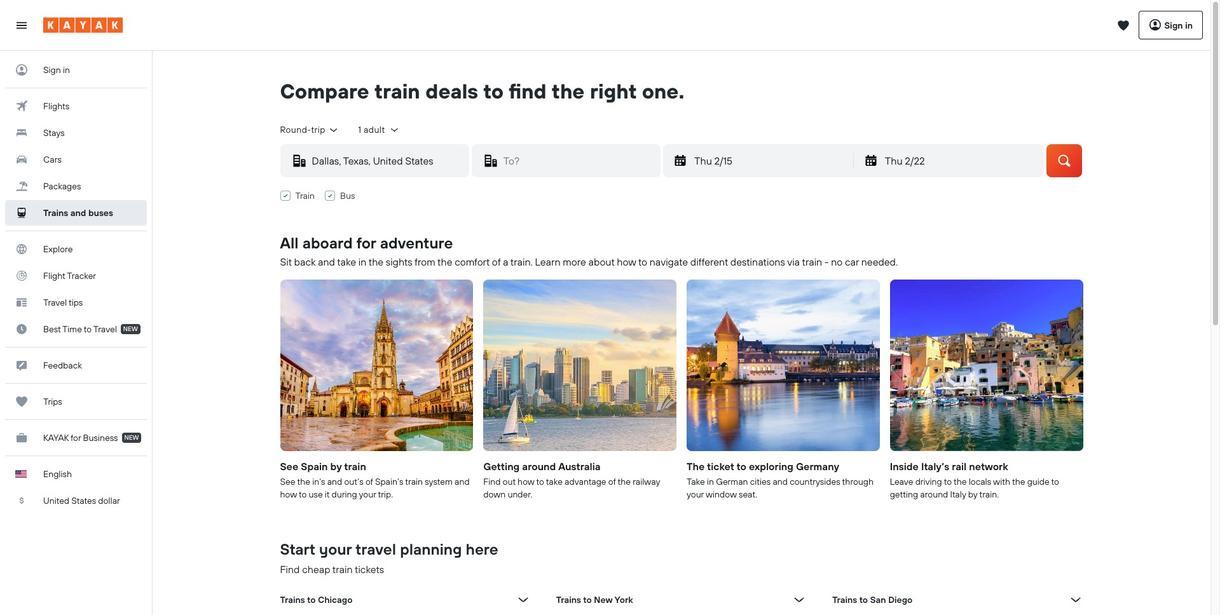 Task type: vqa. For each thing, say whether or not it's contained in the screenshot.
ENTER A CITY, HOTEL, AIRPORT OR LANDMARK text box
no



Task type: locate. For each thing, give the bounding box(es) containing it.
$
[[19, 496, 24, 506]]

trains down cheap
[[280, 594, 305, 606]]

thu
[[694, 154, 712, 167], [885, 154, 903, 167]]

and down the aboard
[[318, 255, 335, 268]]

train left -
[[802, 255, 822, 268]]

system
[[425, 476, 453, 488]]

thu 2/22
[[885, 154, 925, 167]]

how inside all aboard for adventure sit back and take in the sights from the comfort of a train. learn more about how to navigate different destinations via train - no car needed.
[[617, 255, 636, 268]]

how up "under."
[[518, 476, 535, 488]]

to left navigate
[[638, 255, 647, 268]]

business
[[83, 432, 118, 444]]

train. inside all aboard for adventure sit back and take in the sights from the comfort of a train. learn more about how to navigate different destinations via train - no car needed.
[[510, 255, 533, 268]]

1 vertical spatial sign in
[[43, 64, 70, 76]]

1 vertical spatial train.
[[980, 489, 999, 500]]

cities
[[750, 476, 771, 488]]

by right spain
[[330, 460, 342, 473]]

1 vertical spatial for
[[71, 432, 81, 444]]

one.
[[642, 78, 684, 104]]

0 horizontal spatial take
[[337, 255, 356, 268]]

thu for thu 2/15
[[694, 154, 712, 167]]

leave
[[890, 476, 913, 488]]

1 see from the top
[[280, 460, 298, 473]]

australia
[[558, 460, 601, 473]]

sign in
[[1165, 19, 1193, 31], [43, 64, 70, 76]]

0 vertical spatial sign in button
[[1139, 11, 1203, 39]]

find inside the getting around australia find out how to take advantage of the railway down under.
[[483, 476, 501, 488]]

1 horizontal spatial for
[[356, 233, 376, 252]]

0 vertical spatial new
[[123, 325, 138, 333]]

see inside see the in's and out's of spain's train system and how to use it during your trip.
[[280, 476, 295, 488]]

the left the in's
[[297, 476, 310, 488]]

the right with
[[1012, 476, 1025, 488]]

0 vertical spatial take
[[337, 255, 356, 268]]

explore link
[[5, 237, 147, 262]]

new right business
[[124, 434, 139, 442]]

flight tracker link
[[5, 263, 147, 289]]

to left use on the left
[[299, 489, 307, 500]]

dollar
[[98, 495, 120, 507]]

1 horizontal spatial your
[[359, 489, 376, 500]]

trains for trains to san diego
[[832, 594, 857, 606]]

train up 1 adult button
[[374, 78, 420, 104]]

1 horizontal spatial thu
[[885, 154, 903, 167]]

tracker
[[67, 270, 96, 282]]

compare train deals to find the right one.
[[280, 78, 684, 104]]

thu left "2/22"
[[885, 154, 903, 167]]

see for see spain by train
[[280, 460, 298, 473]]

how left use on the left
[[280, 489, 297, 500]]

0 horizontal spatial travel
[[43, 297, 67, 308]]

kayak
[[43, 432, 69, 444]]

leave driving to the locals with the guide to getting around italy by train.
[[890, 476, 1059, 500]]

the left sights
[[369, 255, 384, 268]]

destinations
[[731, 255, 785, 268]]

around up "under."
[[522, 460, 556, 473]]

for right the aboard
[[356, 233, 376, 252]]

take down australia
[[546, 476, 563, 488]]

take for aboard
[[337, 255, 356, 268]]

0 vertical spatial travel
[[43, 297, 67, 308]]

find
[[483, 476, 501, 488], [280, 563, 300, 576]]

0 vertical spatial how
[[617, 255, 636, 268]]

2 thu from the left
[[885, 154, 903, 167]]

0 horizontal spatial thu
[[694, 154, 712, 167]]

tickets
[[355, 563, 384, 576]]

0 horizontal spatial sign
[[43, 64, 61, 76]]

trains down packages
[[43, 207, 68, 219]]

navigate
[[650, 255, 688, 268]]

english
[[43, 469, 72, 480]]

trains to san diego link
[[832, 594, 913, 606]]

travel left tips
[[43, 297, 67, 308]]

bus
[[340, 190, 355, 201]]

to right out
[[536, 476, 544, 488]]

0 horizontal spatial how
[[280, 489, 297, 500]]

see left spain
[[280, 460, 298, 473]]

1 horizontal spatial find
[[483, 476, 501, 488]]

to inside see the in's and out's of spain's train system and how to use it during your trip.
[[299, 489, 307, 500]]

0 horizontal spatial for
[[71, 432, 81, 444]]

0 vertical spatial see
[[280, 460, 298, 473]]

1 adult button
[[358, 124, 400, 135]]

1 horizontal spatial sign in
[[1165, 19, 1193, 31]]

new inside best time to travel new
[[123, 325, 138, 333]]

0 horizontal spatial train.
[[510, 255, 533, 268]]

explore
[[43, 244, 73, 255]]

new right time
[[123, 325, 138, 333]]

1 horizontal spatial train.
[[980, 489, 999, 500]]

in inside take in german cities and countrysides through your window seat.
[[707, 476, 714, 488]]

navigation menu image
[[15, 19, 28, 31]]

trains left new
[[556, 594, 581, 606]]

how right about
[[617, 255, 636, 268]]

all
[[280, 233, 299, 252]]

through
[[842, 476, 874, 488]]

trips link
[[5, 389, 147, 415]]

thu left 2/15
[[694, 154, 712, 167]]

around
[[522, 460, 556, 473], [920, 489, 948, 500]]

start
[[280, 540, 315, 559]]

0 vertical spatial train.
[[510, 255, 533, 268]]

2 horizontal spatial of
[[608, 476, 616, 488]]

trains to chicago link
[[280, 594, 353, 606]]

train. down the locals
[[980, 489, 999, 500]]

train.
[[510, 255, 533, 268], [980, 489, 999, 500]]

take inside all aboard for adventure sit back and take in the sights from the comfort of a train. learn more about how to navigate different destinations via train - no car needed.
[[337, 255, 356, 268]]

0 vertical spatial sign
[[1165, 19, 1183, 31]]

1 horizontal spatial by
[[968, 489, 978, 500]]

getting
[[890, 489, 918, 500]]

travel
[[43, 297, 67, 308], [93, 324, 117, 335]]

in inside all aboard for adventure sit back and take in the sights from the comfort of a train. learn more about how to navigate different destinations via train - no car needed.
[[358, 255, 366, 268]]

trips
[[43, 396, 62, 408]]

trains for trains and buses
[[43, 207, 68, 219]]

take inside the getting around australia find out how to take advantage of the railway down under.
[[546, 476, 563, 488]]

for right the kayak
[[71, 432, 81, 444]]

by
[[330, 460, 342, 473], [968, 489, 978, 500]]

and
[[70, 207, 86, 219], [318, 255, 335, 268], [327, 476, 342, 488], [455, 476, 470, 488], [773, 476, 788, 488]]

take down the aboard
[[337, 255, 356, 268]]

0 horizontal spatial of
[[366, 476, 373, 488]]

york
[[615, 594, 633, 606]]

the
[[552, 78, 585, 104], [369, 255, 384, 268], [437, 255, 452, 268], [297, 476, 310, 488], [618, 476, 631, 488], [954, 476, 967, 488], [1012, 476, 1025, 488]]

1 horizontal spatial take
[[546, 476, 563, 488]]

of inside all aboard for adventure sit back and take in the sights from the comfort of a train. learn more about how to navigate different destinations via train - no car needed.
[[492, 255, 501, 268]]

the inside see the in's and out's of spain's train system and how to use it during your trip.
[[297, 476, 310, 488]]

1 horizontal spatial around
[[920, 489, 948, 500]]

2 see from the top
[[280, 476, 295, 488]]

1 horizontal spatial of
[[492, 255, 501, 268]]

of
[[492, 255, 501, 268], [366, 476, 373, 488], [608, 476, 616, 488]]

new
[[123, 325, 138, 333], [124, 434, 139, 442]]

1 vertical spatial sign
[[43, 64, 61, 76]]

1 vertical spatial travel
[[93, 324, 117, 335]]

train. right a
[[510, 255, 533, 268]]

1 horizontal spatial sign in button
[[1139, 11, 1203, 39]]

cars link
[[5, 147, 147, 172]]

To? text field
[[498, 145, 660, 177]]

see left the in's
[[280, 476, 295, 488]]

and up it
[[327, 476, 342, 488]]

find inside start your travel planning here find cheap train tickets
[[280, 563, 300, 576]]

for inside all aboard for adventure sit back and take in the sights from the comfort of a train. learn more about how to navigate different destinations via train - no car needed.
[[356, 233, 376, 252]]

your
[[359, 489, 376, 500], [687, 489, 704, 500], [319, 540, 352, 559]]

your up cheap
[[319, 540, 352, 559]]

train left system
[[405, 476, 423, 488]]

0 vertical spatial around
[[522, 460, 556, 473]]

how inside see the in's and out's of spain's train system and how to use it during your trip.
[[280, 489, 297, 500]]

0 horizontal spatial your
[[319, 540, 352, 559]]

thursday february 22nd element
[[885, 153, 1036, 168]]

start your travel planning here find cheap train tickets
[[280, 540, 498, 576]]

of right advantage
[[608, 476, 616, 488]]

deals
[[426, 78, 478, 104]]

1 vertical spatial how
[[518, 476, 535, 488]]

your inside start your travel planning here find cheap train tickets
[[319, 540, 352, 559]]

1 vertical spatial by
[[968, 489, 978, 500]]

2 vertical spatial how
[[280, 489, 297, 500]]

to left chicago
[[307, 594, 316, 606]]

1 thu from the left
[[694, 154, 712, 167]]

in's
[[312, 476, 325, 488]]

new inside kayak for business new
[[124, 434, 139, 442]]

train
[[374, 78, 420, 104], [802, 255, 822, 268], [344, 460, 366, 473], [405, 476, 423, 488], [332, 563, 353, 576]]

train right cheap
[[332, 563, 353, 576]]

your left trip.
[[359, 489, 376, 500]]

stays link
[[5, 120, 147, 146]]

find up down
[[483, 476, 501, 488]]

trains to new york link
[[556, 594, 633, 606]]

advantage
[[565, 476, 606, 488]]

different
[[690, 255, 728, 268]]

0 horizontal spatial around
[[522, 460, 556, 473]]

feedback
[[43, 360, 82, 371]]

of right out's
[[366, 476, 373, 488]]

of left a
[[492, 255, 501, 268]]

0 vertical spatial find
[[483, 476, 501, 488]]

thu inside "element"
[[694, 154, 712, 167]]

thursday february 15th element
[[694, 153, 845, 168]]

0 horizontal spatial find
[[280, 563, 300, 576]]

sign in button
[[1139, 11, 1203, 39], [5, 57, 147, 83]]

0 vertical spatial for
[[356, 233, 376, 252]]

flight
[[43, 270, 65, 282]]

trains to new york
[[556, 594, 633, 606]]

travel right time
[[93, 324, 117, 335]]

see the in's and out's of spain's train system and how to use it during your trip.
[[280, 476, 470, 500]]

and inside all aboard for adventure sit back and take in the sights from the comfort of a train. learn more about how to navigate different destinations via train - no car needed.
[[318, 255, 335, 268]]

here
[[466, 540, 498, 559]]

1 vertical spatial take
[[546, 476, 563, 488]]

0 horizontal spatial sign in button
[[5, 57, 147, 83]]

by down the locals
[[968, 489, 978, 500]]

all aboard for adventure sit back and take in the sights from the comfort of a train. learn more about how to navigate different destinations via train - no car needed.
[[280, 233, 898, 268]]

0 vertical spatial by
[[330, 460, 342, 473]]

exploring
[[749, 460, 793, 473]]

the up italy
[[954, 476, 967, 488]]

it
[[325, 489, 330, 500]]

1 vertical spatial new
[[124, 434, 139, 442]]

thu inside button
[[885, 154, 903, 167]]

trains left san
[[832, 594, 857, 606]]

around down the driving
[[920, 489, 948, 500]]

trains
[[43, 207, 68, 219], [280, 594, 305, 606], [556, 594, 581, 606], [832, 594, 857, 606]]

kayak for business new
[[43, 432, 139, 444]]

2 horizontal spatial how
[[617, 255, 636, 268]]

1 horizontal spatial sign
[[1165, 19, 1183, 31]]

and down exploring
[[773, 476, 788, 488]]

0 horizontal spatial by
[[330, 460, 342, 473]]

window
[[706, 489, 737, 500]]

how inside the getting around australia find out how to take advantage of the railway down under.
[[518, 476, 535, 488]]

1 vertical spatial see
[[280, 476, 295, 488]]

your down take
[[687, 489, 704, 500]]

sign
[[1165, 19, 1183, 31], [43, 64, 61, 76]]

2 horizontal spatial your
[[687, 489, 704, 500]]

1 horizontal spatial how
[[518, 476, 535, 488]]

find down the start
[[280, 563, 300, 576]]

the left 'railway'
[[618, 476, 631, 488]]

1 vertical spatial find
[[280, 563, 300, 576]]

the right the find
[[552, 78, 585, 104]]

0 vertical spatial sign in
[[1165, 19, 1193, 31]]

germany
[[796, 460, 839, 473]]

1 vertical spatial around
[[920, 489, 948, 500]]



Task type: describe. For each thing, give the bounding box(es) containing it.
aboard
[[302, 233, 353, 252]]

1
[[358, 124, 361, 135]]

spain
[[301, 460, 328, 473]]

to left new
[[583, 594, 592, 606]]

1 vertical spatial sign in button
[[5, 57, 147, 83]]

see spain by train element
[[280, 280, 473, 451]]

find
[[509, 78, 547, 104]]

round-trip
[[280, 124, 325, 135]]

ticket
[[707, 460, 734, 473]]

the ticket to exploring germany
[[687, 460, 839, 473]]

take
[[687, 476, 705, 488]]

adult
[[364, 124, 385, 135]]

down
[[483, 489, 506, 500]]

flight tracker
[[43, 270, 96, 282]]

thu for thu 2/22
[[885, 154, 903, 167]]

about
[[589, 255, 615, 268]]

inside
[[890, 460, 919, 473]]

compare
[[280, 78, 369, 104]]

network
[[969, 460, 1008, 473]]

best time to travel new
[[43, 324, 138, 335]]

rail
[[952, 460, 967, 473]]

united states dollar
[[43, 495, 120, 507]]

no
[[831, 255, 843, 268]]

getting around australia element
[[483, 280, 677, 451]]

the ticket to exploring germany element
[[687, 280, 880, 451]]

under.
[[508, 489, 532, 500]]

train inside all aboard for adventure sit back and take in the sights from the comfort of a train. learn more about how to navigate different destinations via train - no car needed.
[[802, 255, 822, 268]]

of inside the getting around australia find out how to take advantage of the railway down under.
[[608, 476, 616, 488]]

and inside take in german cities and countrysides through your window seat.
[[773, 476, 788, 488]]

italy's
[[921, 460, 949, 473]]

countrysides
[[790, 476, 840, 488]]

of inside see the in's and out's of spain's train system and how to use it during your trip.
[[366, 476, 373, 488]]

travel tips
[[43, 297, 83, 308]]

From? text field
[[307, 145, 469, 177]]

use
[[309, 489, 323, 500]]

german
[[716, 476, 748, 488]]

and left buses
[[70, 207, 86, 219]]

car
[[845, 255, 859, 268]]

take for around
[[546, 476, 563, 488]]

round-
[[280, 124, 311, 135]]

2/22
[[905, 154, 925, 167]]

packages link
[[5, 174, 147, 199]]

inside italy's rail network element
[[890, 280, 1083, 451]]

right
[[590, 78, 637, 104]]

trains to chicago
[[280, 594, 353, 606]]

around inside the leave driving to the locals with the guide to getting around italy by train.
[[920, 489, 948, 500]]

getting around australia find out how to take advantage of the railway down under.
[[483, 460, 660, 500]]

adventure
[[380, 233, 453, 252]]

flights
[[43, 100, 69, 112]]

around inside the getting around australia find out how to take advantage of the railway down under.
[[522, 460, 556, 473]]

to left san
[[859, 594, 868, 606]]

to right time
[[84, 324, 92, 335]]

cars
[[43, 154, 62, 165]]

to down inside italy's rail network
[[944, 476, 952, 488]]

san
[[870, 594, 886, 606]]

united states (english) image
[[15, 471, 27, 478]]

united
[[43, 495, 69, 507]]

trip.
[[378, 489, 393, 500]]

and right system
[[455, 476, 470, 488]]

Trip type Round-trip field
[[280, 124, 339, 136]]

needed.
[[861, 255, 898, 268]]

railway
[[633, 476, 660, 488]]

0 horizontal spatial sign in
[[43, 64, 70, 76]]

cheap
[[302, 563, 330, 576]]

1 adult
[[358, 124, 385, 135]]

with
[[993, 476, 1010, 488]]

to up german
[[737, 460, 746, 473]]

from
[[415, 255, 435, 268]]

inside italy's rail network
[[890, 460, 1008, 473]]

learn
[[535, 255, 561, 268]]

english button
[[5, 462, 147, 487]]

spain's
[[375, 476, 403, 488]]

trains for trains to chicago
[[280, 594, 305, 606]]

to inside the getting around australia find out how to take advantage of the railway down under.
[[536, 476, 544, 488]]

out
[[503, 476, 516, 488]]

to right guide
[[1051, 476, 1059, 488]]

travel
[[355, 540, 396, 559]]

your inside take in german cities and countrysides through your window seat.
[[687, 489, 704, 500]]

flights link
[[5, 93, 147, 119]]

to left the find
[[483, 78, 504, 104]]

train up out's
[[344, 460, 366, 473]]

trains for trains to new york
[[556, 594, 581, 606]]

train inside see the in's and out's of spain's train system and how to use it during your trip.
[[405, 476, 423, 488]]

the inside the getting around australia find out how to take advantage of the railway down under.
[[618, 476, 631, 488]]

thu 2/15
[[694, 154, 733, 167]]

getting
[[483, 460, 520, 473]]

comfort
[[455, 255, 490, 268]]

trip
[[311, 124, 325, 135]]

via
[[787, 255, 800, 268]]

1 horizontal spatial travel
[[93, 324, 117, 335]]

2/15
[[714, 154, 733, 167]]

the right from
[[437, 255, 452, 268]]

states
[[71, 495, 96, 507]]

train. inside the leave driving to the locals with the guide to getting around italy by train.
[[980, 489, 999, 500]]

during
[[332, 489, 357, 500]]

stays
[[43, 127, 65, 139]]

to inside all aboard for adventure sit back and take in the sights from the comfort of a train. learn more about how to navigate different destinations via train - no car needed.
[[638, 255, 647, 268]]

see for see the in's and out's of spain's train system and how to use it during your trip.
[[280, 476, 295, 488]]

thu 2/22 button
[[854, 145, 1044, 177]]

time
[[62, 324, 82, 335]]

take in german cities and countrysides through your window seat.
[[687, 476, 874, 500]]

trains and buses
[[43, 207, 113, 219]]

by inside the leave driving to the locals with the guide to getting around italy by train.
[[968, 489, 978, 500]]

your inside see the in's and out's of spain's train system and how to use it during your trip.
[[359, 489, 376, 500]]

thu 2/15 button
[[663, 145, 853, 177]]

a
[[503, 255, 508, 268]]

train
[[295, 190, 315, 201]]

best
[[43, 324, 61, 335]]

packages
[[43, 181, 81, 192]]

tips
[[69, 297, 83, 308]]

train inside start your travel planning here find cheap train tickets
[[332, 563, 353, 576]]

trains to san diego
[[832, 594, 913, 606]]

guide
[[1027, 476, 1050, 488]]

new
[[594, 594, 613, 606]]



